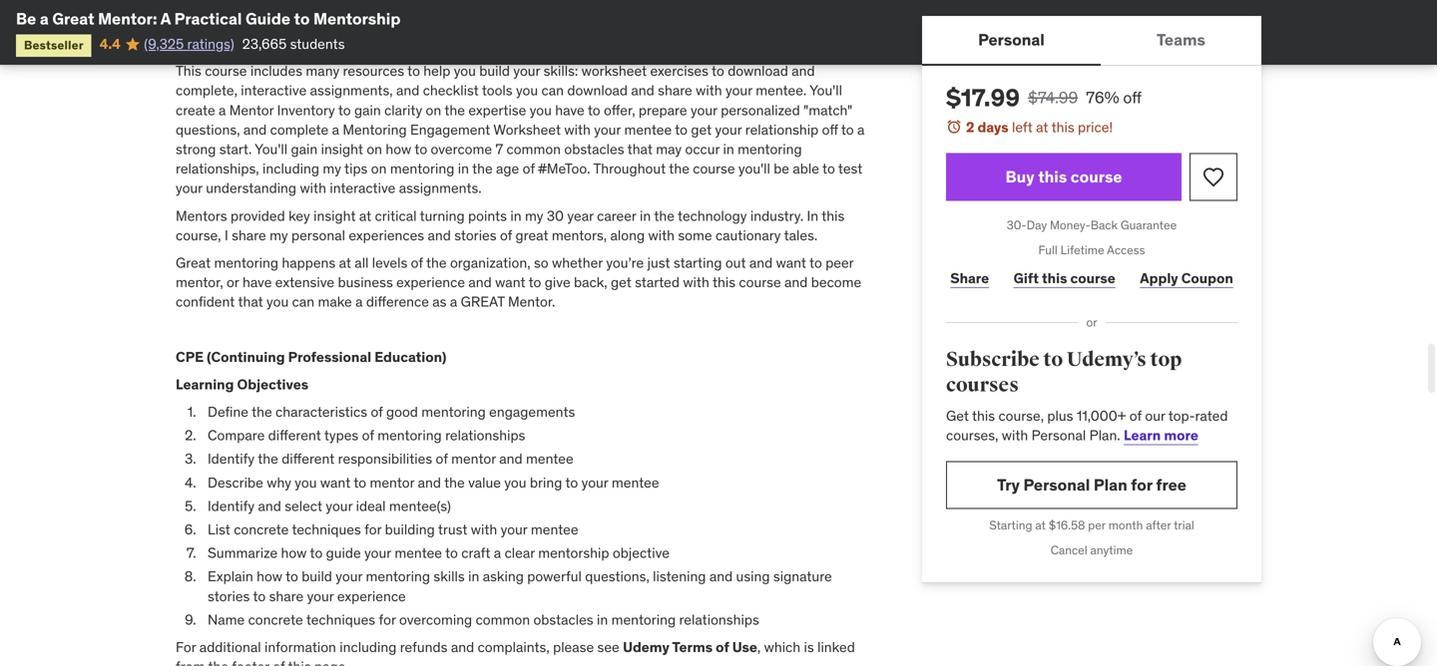 Task type: vqa. For each thing, say whether or not it's contained in the screenshot.
CAN
yes



Task type: describe. For each thing, give the bounding box(es) containing it.
1 vertical spatial interactive
[[330, 179, 396, 197]]

to right 'bring'
[[565, 474, 578, 492]]

of right the levels
[[411, 254, 423, 272]]

starting at $16.58 per month after trial cancel anytime
[[989, 518, 1195, 558]]

0 horizontal spatial gain
[[291, 140, 318, 158]]

relationships inside build your mentoring skills overcome common obstacles to mentoring relationships this course includes many resources to help you build your skills: worksheet exercises to download and complete, interactive assignments, and checklist tools you can download and share with your mentee. you'll create a mentor inventory to gain clarity on the expertise you have to offer, prepare your personalized "match" questions, and complete a mentoring engagement worksheet with your mentee to get your relationship off to a strong start. you'll gain insight on how to overcome 7 common obstacles that may occur in mentoring relationships, including my tips on mentoring in the age of #metoo. throughout the course you'll be able to test your understanding with interactive assignments. mentors provided key insight at critical turning points in my 30 year career in the technology industry. in this course, i share my personal experiences and stories of great mentors, along with some cautionary tales. great mentoring happens at all levels of the organization, so whether you're just starting out and want to peer mentor, or have extensive business experience and want to give back, get started with this course and become confident that you can make a difference as a great mentor.
[[480, 34, 560, 52]]

you up "checklist" on the top of the page
[[454, 62, 476, 80]]

mentoring up help
[[412, 34, 476, 52]]

2 identify from the top
[[208, 497, 255, 515]]

0 vertical spatial share
[[658, 82, 692, 100]]

tab list containing personal
[[922, 16, 1262, 66]]

1 vertical spatial on
[[367, 140, 382, 158]]

you down extensive
[[267, 293, 289, 311]]

1 vertical spatial for
[[364, 521, 382, 539]]

stories inside build your mentoring skills overcome common obstacles to mentoring relationships this course includes many resources to help you build your skills: worksheet exercises to download and complete, interactive assignments, and checklist tools you can download and share with your mentee. you'll create a mentor inventory to gain clarity on the expertise you have to offer, prepare your personalized "match" questions, and complete a mentoring engagement worksheet with your mentee to get your relationship off to a strong start. you'll gain insight on how to overcome 7 common obstacles that may occur in mentoring relationships, including my tips on mentoring in the age of #metoo. throughout the course you'll be able to test your understanding with interactive assignments. mentors provided key insight at critical turning points in my 30 year career in the technology industry. in this course, i share my personal experiences and stories of great mentors, along with some cautionary tales. great mentoring happens at all levels of the organization, so whether you're just starting out and want to peer mentor, or have extensive business experience and want to give back, get started with this course and become confident that you can make a difference as a great mentor.
[[454, 226, 497, 244]]

with inside get this course, plus 11,000+ of our top-rated courses, with personal plan.
[[1002, 427, 1028, 445]]

stories inside cpe (continuing professional education) learning objectives define the characteristics of good mentoring engagements compare different types of mentoring relationships identify the different responsibilities of mentor and mentee describe why you want to mentor and the value you bring to your mentee identify and select your ideal mentee(s) list concrete techniques for building trust with your mentee summarize how to guide your mentee to craft a clear mentorship objective explain how to build your mentoring skills in asking powerful questions, listening and using signature stories to share your experience name concrete techniques for overcoming common obstacles in mentoring relationships
[[208, 588, 250, 606]]

mentoring up students
[[273, 11, 338, 29]]

days
[[978, 118, 1009, 136]]

how inside build your mentoring skills overcome common obstacles to mentoring relationships this course includes many resources to help you build your skills: worksheet exercises to download and complete, interactive assignments, and checklist tools you can download and share with your mentee. you'll create a mentor inventory to gain clarity on the expertise you have to offer, prepare your personalized "match" questions, and complete a mentoring engagement worksheet with your mentee to get your relationship off to a strong start. you'll gain insight on how to overcome 7 common obstacles that may occur in mentoring relationships, including my tips on mentoring in the age of #metoo. throughout the course you'll be able to test your understanding with interactive assignments. mentors provided key insight at critical turning points in my 30 year career in the technology industry. in this course, i share my personal experiences and stories of great mentors, along with some cautionary tales. great mentoring happens at all levels of the organization, so whether you're just starting out and want to peer mentor, or have extensive business experience and want to give back, get started with this course and become confident that you can make a difference as a great mentor.
[[386, 140, 412, 158]]

complete
[[270, 121, 329, 139]]

in down craft
[[468, 568, 479, 586]]

0 horizontal spatial get
[[611, 274, 632, 291]]

create
[[176, 101, 215, 119]]

(9,325
[[144, 35, 184, 53]]

relationships,
[[176, 160, 259, 178]]

mentor,
[[176, 274, 223, 291]]

powerful
[[527, 568, 582, 586]]

starting
[[989, 518, 1032, 533]]

guide
[[246, 8, 290, 29]]

get this course, plus 11,000+ of our top-rated courses, with personal plan.
[[946, 407, 1228, 445]]

building
[[385, 521, 435, 539]]

which
[[764, 639, 801, 657]]

the down objectives
[[252, 403, 272, 421]]

of inside get this course, plus 11,000+ of our top-rated courses, with personal plan.
[[1130, 407, 1142, 425]]

mentoring up udemy
[[611, 611, 676, 629]]

mentorship
[[538, 545, 609, 563]]

"match"
[[804, 101, 853, 119]]

trial
[[1174, 518, 1195, 533]]

1 vertical spatial techniques
[[306, 611, 375, 629]]

see
[[597, 639, 620, 657]]

and right "out"
[[749, 254, 773, 272]]

rated
[[1195, 407, 1228, 425]]

this down "out"
[[713, 274, 736, 291]]

skills inside cpe (continuing professional education) learning objectives define the characteristics of good mentoring engagements compare different types of mentoring relationships identify the different responsibilities of mentor and mentee describe why you want to mentor and the value you bring to your mentee identify and select your ideal mentee(s) list concrete techniques for building trust with your mentee summarize how to guide your mentee to craft a clear mentorship objective explain how to build your mentoring skills in asking powerful questions, listening and using signature stories to share your experience name concrete techniques for overcoming common obstacles in mentoring relationships
[[434, 568, 465, 586]]

4.4
[[100, 35, 121, 53]]

0 horizontal spatial you'll
[[255, 140, 288, 158]]

you up "select"
[[295, 474, 317, 492]]

and up mentee(s)
[[418, 474, 441, 492]]

with down "exercises"
[[696, 82, 722, 100]]

, which is linked from the footer of this page.
[[176, 639, 855, 667]]

guide
[[326, 545, 361, 563]]

with down starting
[[683, 274, 709, 291]]

this
[[176, 62, 201, 80]]

to up mentor.
[[529, 274, 541, 291]]

understanding
[[206, 179, 296, 197]]

a right be
[[40, 8, 49, 29]]

personal inside button
[[978, 29, 1045, 50]]

23,665
[[242, 35, 287, 53]]

at up the experiences
[[359, 207, 371, 225]]

of up mentee(s)
[[436, 450, 448, 468]]

mentee down "building"
[[395, 545, 442, 563]]

and down why
[[258, 497, 281, 515]]

assignments,
[[310, 82, 393, 100]]

subscribe
[[946, 348, 1040, 372]]

or inside build your mentoring skills overcome common obstacles to mentoring relationships this course includes many resources to help you build your skills: worksheet exercises to download and complete, interactive assignments, and checklist tools you can download and share with your mentee. you'll create a mentor inventory to gain clarity on the expertise you have to offer, prepare your personalized "match" questions, and complete a mentoring engagement worksheet with your mentee to get your relationship off to a strong start. you'll gain insight on how to overcome 7 common obstacles that may occur in mentoring relationships, including my tips on mentoring in the age of #metoo. throughout the course you'll be able to test your understanding with interactive assignments. mentors provided key insight at critical turning points in my 30 year career in the technology industry. in this course, i share my personal experiences and stories of great mentors, along with some cautionary tales. great mentoring happens at all levels of the organization, so whether you're just starting out and want to peer mentor, or have extensive business experience and want to give back, get started with this course and become confident that you can make a difference as a great mentor.
[[227, 274, 239, 291]]

to down the "match"
[[841, 121, 854, 139]]

able
[[793, 160, 819, 178]]

price!
[[1078, 118, 1113, 136]]

1 vertical spatial concrete
[[248, 611, 303, 629]]

to down engagement
[[415, 140, 427, 158]]

help
[[424, 62, 450, 80]]

alarm image
[[946, 119, 962, 135]]

and left become in the right of the page
[[785, 274, 808, 291]]

cautionary
[[716, 226, 781, 244]]

0 vertical spatial for
[[1131, 475, 1153, 495]]

0 vertical spatial techniques
[[292, 521, 361, 539]]

the up why
[[258, 450, 278, 468]]

all
[[355, 254, 369, 272]]

2 vertical spatial personal
[[1024, 475, 1090, 495]]

with up key
[[300, 179, 326, 197]]

course down "out"
[[739, 274, 781, 291]]

you're
[[606, 254, 644, 272]]

characteristics
[[276, 403, 367, 421]]

mentee up 'bring'
[[526, 450, 574, 468]]

a right as
[[450, 293, 457, 311]]

along
[[610, 226, 645, 244]]

explain
[[208, 568, 253, 586]]

ratings)
[[187, 35, 234, 53]]

to right "exercises"
[[712, 62, 724, 80]]

i
[[225, 226, 228, 244]]

free
[[1156, 475, 1187, 495]]

throughout
[[593, 160, 666, 178]]

mentoring down "building"
[[366, 568, 430, 586]]

with up just
[[648, 226, 675, 244]]

out
[[725, 254, 746, 272]]

30-day money-back guarantee full lifetime access
[[1007, 218, 1177, 258]]

coupon
[[1182, 269, 1233, 287]]

try personal plan for free
[[997, 475, 1187, 495]]

0 vertical spatial insight
[[321, 140, 363, 158]]

mentoring down 'good'
[[377, 427, 442, 445]]

mentee(s)
[[389, 497, 451, 515]]

with up #metoo.
[[564, 121, 591, 139]]

mentoring up be
[[738, 140, 802, 158]]

you right tools
[[516, 82, 538, 100]]

the left age
[[472, 160, 493, 178]]

and left using
[[709, 568, 733, 586]]

difference
[[366, 293, 429, 311]]

listening
[[653, 568, 706, 586]]

0 horizontal spatial download
[[567, 82, 628, 100]]

to inside subscribe to udemy's top courses
[[1043, 348, 1063, 372]]

mentors
[[176, 207, 227, 225]]

of right age
[[523, 160, 535, 178]]

great
[[461, 293, 505, 311]]

for
[[176, 639, 196, 657]]

0 vertical spatial concrete
[[234, 521, 289, 539]]

name
[[208, 611, 245, 629]]

1 vertical spatial different
[[282, 450, 335, 468]]

(9,325 ratings)
[[144, 35, 234, 53]]

the down the may in the left of the page
[[669, 160, 690, 178]]

11,000+
[[1077, 407, 1126, 425]]

in up great at the left
[[510, 207, 522, 225]]

to down trust
[[445, 545, 458, 563]]

apply
[[1140, 269, 1178, 287]]

summarize
[[208, 545, 278, 563]]

plus
[[1047, 407, 1073, 425]]

course up complete,
[[205, 62, 247, 80]]

2 days left at this price!
[[966, 118, 1113, 136]]

may
[[656, 140, 682, 158]]

to down assignments,
[[338, 101, 351, 119]]

top
[[1150, 348, 1182, 372]]

you'll
[[739, 160, 770, 178]]

at right left
[[1036, 118, 1048, 136]]

0 vertical spatial on
[[426, 101, 441, 119]]

bestseller
[[24, 37, 84, 53]]

you left 'bring'
[[504, 474, 527, 492]]

build inside cpe (continuing professional education) learning objectives define the characteristics of good mentoring engagements compare different types of mentoring relationships identify the different responsibilities of mentor and mentee describe why you want to mentor and the value you bring to your mentee identify and select your ideal mentee(s) list concrete techniques for building trust with your mentee summarize how to guide your mentee to craft a clear mentorship objective explain how to build your mentoring skills in asking powerful questions, listening and using signature stories to share your experience name concrete techniques for overcoming common obstacles in mentoring relationships
[[302, 568, 332, 586]]

0 vertical spatial common
[[275, 34, 329, 52]]

1 horizontal spatial or
[[1086, 315, 1097, 331]]

cpe
[[176, 348, 204, 366]]

great inside build your mentoring skills overcome common obstacles to mentoring relationships this course includes many resources to help you build your skills: worksheet exercises to download and complete, interactive assignments, and checklist tools you can download and share with your mentee. you'll create a mentor inventory to gain clarity on the expertise you have to offer, prepare your personalized "match" questions, and complete a mentoring engagement worksheet with your mentee to get your relationship off to a strong start. you'll gain insight on how to overcome 7 common obstacles that may occur in mentoring relationships, including my tips on mentoring in the age of #metoo. throughout the course you'll be able to test your understanding with interactive assignments. mentors provided key insight at critical turning points in my 30 year career in the technology industry. in this course, i share my personal experiences and stories of great mentors, along with some cautionary tales. great mentoring happens at all levels of the organization, so whether you're just starting out and want to peer mentor, or have extensive business experience and want to give back, get started with this course and become confident that you can make a difference as a great mentor.
[[176, 254, 211, 272]]

1 vertical spatial how
[[281, 545, 307, 563]]

of left great at the left
[[500, 226, 512, 244]]

buy this course
[[1006, 167, 1122, 187]]

a down inventory
[[332, 121, 339, 139]]

this inside "link"
[[1042, 269, 1067, 287]]

assignments.
[[399, 179, 482, 197]]

0 horizontal spatial that
[[238, 293, 263, 311]]

strong
[[176, 140, 216, 158]]

2 vertical spatial on
[[371, 160, 387, 178]]

list
[[208, 521, 230, 539]]

(continuing
[[207, 348, 285, 366]]

0 horizontal spatial have
[[242, 274, 272, 291]]

clarity
[[384, 101, 422, 119]]

back,
[[574, 274, 607, 291]]

the down "checklist" on the top of the page
[[445, 101, 465, 119]]

in down overcome
[[458, 160, 469, 178]]

to down explain
[[253, 588, 266, 606]]

tales.
[[784, 226, 818, 244]]

to up 23,665 students in the top left of the page
[[294, 8, 310, 29]]

1 vertical spatial mentor
[[370, 474, 414, 492]]

get
[[946, 407, 969, 425]]

and up value
[[499, 450, 523, 468]]

and up prepare
[[631, 82, 655, 100]]

guarantee
[[1121, 218, 1177, 233]]

1 horizontal spatial including
[[340, 639, 397, 657]]

at inside starting at $16.58 per month after trial cancel anytime
[[1035, 518, 1046, 533]]

a down complete,
[[219, 101, 226, 119]]

of right types at the left bottom of the page
[[362, 427, 374, 445]]

cancel
[[1051, 543, 1088, 558]]

many
[[306, 62, 340, 80]]

to up the may in the left of the page
[[675, 121, 688, 139]]

and up mentee.
[[792, 62, 815, 80]]

0 horizontal spatial share
[[232, 226, 266, 244]]

2 vertical spatial how
[[257, 568, 282, 586]]

and up great
[[469, 274, 492, 291]]

0 vertical spatial different
[[268, 427, 321, 445]]

to left peer
[[810, 254, 822, 272]]

2 vertical spatial relationships
[[679, 611, 759, 629]]

prepare
[[639, 101, 687, 119]]

mentoring down i at the left
[[214, 254, 278, 272]]

0 vertical spatial obstacles
[[333, 34, 393, 52]]

1 horizontal spatial get
[[691, 121, 712, 139]]

1 identify from the top
[[208, 450, 255, 468]]

subscribe to udemy's top courses
[[946, 348, 1182, 398]]

and down overcoming
[[451, 639, 474, 657]]

course, inside get this course, plus 11,000+ of our top-rated courses, with personal plan.
[[999, 407, 1044, 425]]

good
[[386, 403, 418, 421]]

this inside get this course, plus 11,000+ of our top-rated courses, with personal plan.
[[972, 407, 995, 425]]

of left use
[[716, 639, 729, 657]]

start.
[[219, 140, 252, 158]]

2 horizontal spatial my
[[525, 207, 543, 225]]

resources
[[343, 62, 404, 80]]

worksheet
[[493, 121, 561, 139]]

you up the worksheet
[[530, 101, 552, 119]]

expertise
[[468, 101, 526, 119]]

mentoring up assignments.
[[390, 160, 454, 178]]

to up resources
[[396, 34, 409, 52]]

mentee inside build your mentoring skills overcome common obstacles to mentoring relationships this course includes many resources to help you build your skills: worksheet exercises to download and complete, interactive assignments, and checklist tools you can download and share with your mentee. you'll create a mentor inventory to gain clarity on the expertise you have to offer, prepare your personalized "match" questions, and complete a mentoring engagement worksheet with your mentee to get your relationship off to a strong start. you'll gain insight on how to overcome 7 common obstacles that may occur in mentoring relationships, including my tips on mentoring in the age of #metoo. throughout the course you'll be able to test your understanding with interactive assignments. mentors provided key insight at critical turning points in my 30 year career in the technology industry. in this course, i share my personal experiences and stories of great mentors, along with some cautionary tales. great mentoring happens at all levels of the organization, so whether you're just starting out and want to peer mentor, or have extensive business experience and want to give back, get started with this course and become confident that you can make a difference as a great mentor.
[[624, 121, 672, 139]]



Task type: locate. For each thing, give the bounding box(es) containing it.
of inside ', which is linked from the footer of this page.'
[[273, 658, 285, 667]]

0 vertical spatial interactive
[[241, 82, 307, 100]]

1 horizontal spatial skills
[[434, 568, 465, 586]]

1 horizontal spatial can
[[542, 82, 564, 100]]

1 horizontal spatial my
[[323, 160, 341, 178]]

1 horizontal spatial interactive
[[330, 179, 396, 197]]

personal button
[[922, 16, 1101, 64]]

mentors,
[[552, 226, 607, 244]]

1 vertical spatial build
[[302, 568, 332, 586]]

mentee up mentorship
[[531, 521, 578, 539]]

want down organization,
[[495, 274, 526, 291]]

buy this course button
[[946, 153, 1182, 201]]

started
[[635, 274, 680, 291]]

1 vertical spatial get
[[611, 274, 632, 291]]

this right in at the right of page
[[822, 207, 845, 225]]

of left 'good'
[[371, 403, 383, 421]]

1 vertical spatial including
[[340, 639, 397, 657]]

the inside ', which is linked from the footer of this page.'
[[208, 658, 229, 667]]

0 horizontal spatial questions,
[[176, 121, 240, 139]]

different down characteristics
[[268, 427, 321, 445]]

1 vertical spatial relationships
[[445, 427, 525, 445]]

interactive down includes at the top left
[[241, 82, 307, 100]]

compare
[[208, 427, 265, 445]]

exercises
[[650, 62, 709, 80]]

1 vertical spatial can
[[292, 293, 314, 311]]

mentor up value
[[451, 450, 496, 468]]

the up as
[[426, 254, 447, 272]]

can down skills: at the top left of page
[[542, 82, 564, 100]]

mentor.
[[508, 293, 555, 311]]

course, inside build your mentoring skills overcome common obstacles to mentoring relationships this course includes many resources to help you build your skills: worksheet exercises to download and complete, interactive assignments, and checklist tools you can download and share with your mentee. you'll create a mentor inventory to gain clarity on the expertise you have to offer, prepare your personalized "match" questions, and complete a mentoring engagement worksheet with your mentee to get your relationship off to a strong start. you'll gain insight on how to overcome 7 common obstacles that may occur in mentoring relationships, including my tips on mentoring in the age of #metoo. throughout the course you'll be able to test your understanding with interactive assignments. mentors provided key insight at critical turning points in my 30 year career in the technology industry. in this course, i share my personal experiences and stories of great mentors, along with some cautionary tales. great mentoring happens at all levels of the organization, so whether you're just starting out and want to peer mentor, or have extensive business experience and want to give back, get started with this course and become confident that you can make a difference as a great mentor.
[[176, 226, 221, 244]]

of
[[523, 160, 535, 178], [500, 226, 512, 244], [411, 254, 423, 272], [371, 403, 383, 421], [1130, 407, 1142, 425], [362, 427, 374, 445], [436, 450, 448, 468], [716, 639, 729, 657], [273, 658, 285, 667]]

1 horizontal spatial questions,
[[585, 568, 650, 586]]

off
[[1123, 87, 1142, 108], [822, 121, 838, 139]]

udemy's
[[1067, 348, 1147, 372]]

this down information
[[288, 658, 311, 667]]

2 horizontal spatial share
[[658, 82, 692, 100]]

refunds
[[400, 639, 448, 657]]

craft
[[461, 545, 490, 563]]

technology
[[678, 207, 747, 225]]

1 horizontal spatial great
[[176, 254, 211, 272]]

day
[[1027, 218, 1047, 233]]

to left udemy's
[[1043, 348, 1063, 372]]

1 horizontal spatial stories
[[454, 226, 497, 244]]

gift
[[1014, 269, 1039, 287]]

starting
[[674, 254, 722, 272]]

0 horizontal spatial skills
[[341, 11, 372, 29]]

experiences
[[349, 226, 424, 244]]

in up see
[[597, 611, 608, 629]]

techniques
[[292, 521, 361, 539], [306, 611, 375, 629]]

this inside ', which is linked from the footer of this page.'
[[288, 658, 311, 667]]

share button
[[946, 259, 994, 299]]

obstacles inside cpe (continuing professional education) learning objectives define the characteristics of good mentoring engagements compare different types of mentoring relationships identify the different responsibilities of mentor and mentee describe why you want to mentor and the value you bring to your mentee identify and select your ideal mentee(s) list concrete techniques for building trust with your mentee summarize how to guide your mentee to craft a clear mentorship objective explain how to build your mentoring skills in asking powerful questions, listening and using signature stories to share your experience name concrete techniques for overcoming common obstacles in mentoring relationships
[[533, 611, 593, 629]]

1 horizontal spatial build
[[479, 62, 510, 80]]

access
[[1107, 242, 1145, 258]]

experience inside cpe (continuing professional education) learning objectives define the characteristics of good mentoring engagements compare different types of mentoring relationships identify the different responsibilities of mentor and mentee describe why you want to mentor and the value you bring to your mentee identify and select your ideal mentee(s) list concrete techniques for building trust with your mentee summarize how to guide your mentee to craft a clear mentorship objective explain how to build your mentoring skills in asking powerful questions, listening and using signature stories to share your experience name concrete techniques for overcoming common obstacles in mentoring relationships
[[337, 588, 406, 606]]

2 vertical spatial for
[[379, 611, 396, 629]]

1 vertical spatial personal
[[1032, 427, 1086, 445]]

mentee down prepare
[[624, 121, 672, 139]]

download down worksheet
[[567, 82, 628, 100]]

mentoring
[[343, 121, 407, 139]]

asking
[[483, 568, 524, 586]]

for left overcoming
[[379, 611, 396, 629]]

1 vertical spatial experience
[[337, 588, 406, 606]]

common down the worksheet
[[507, 140, 561, 158]]

gain up mentoring
[[354, 101, 381, 119]]

checklist
[[423, 82, 479, 100]]

0 vertical spatial great
[[52, 8, 94, 29]]

1 vertical spatial you'll
[[255, 140, 288, 158]]

my
[[323, 160, 341, 178], [525, 207, 543, 225], [270, 226, 288, 244]]

course down occur at the top
[[693, 160, 735, 178]]

interactive down tips
[[330, 179, 396, 197]]

wishlist image
[[1202, 165, 1226, 189]]

you'll up the "match"
[[810, 82, 842, 100]]

stories down explain
[[208, 588, 250, 606]]

off right 76%
[[1123, 87, 1142, 108]]

1 vertical spatial insight
[[313, 207, 356, 225]]

0 vertical spatial questions,
[[176, 121, 240, 139]]

that right confident
[[238, 293, 263, 311]]

1 horizontal spatial have
[[555, 101, 585, 119]]

including inside build your mentoring skills overcome common obstacles to mentoring relationships this course includes many resources to help you build your skills: worksheet exercises to download and complete, interactive assignments, and checklist tools you can download and share with your mentee. you'll create a mentor inventory to gain clarity on the expertise you have to offer, prepare your personalized "match" questions, and complete a mentoring engagement worksheet with your mentee to get your relationship off to a strong start. you'll gain insight on how to overcome 7 common obstacles that may occur in mentoring relationships, including my tips on mentoring in the age of #metoo. throughout the course you'll be able to test your understanding with interactive assignments. mentors provided key insight at critical turning points in my 30 year career in the technology industry. in this course, i share my personal experiences and stories of great mentors, along with some cautionary tales. great mentoring happens at all levels of the organization, so whether you're just starting out and want to peer mentor, or have extensive business experience and want to give back, get started with this course and become confident that you can make a difference as a great mentor.
[[263, 160, 319, 178]]

get up occur at the top
[[691, 121, 712, 139]]

personalized
[[721, 101, 800, 119]]

2 vertical spatial obstacles
[[533, 611, 593, 629]]

a up test in the top of the page
[[857, 121, 865, 139]]

in right occur at the top
[[723, 140, 734, 158]]

for left free
[[1131, 475, 1153, 495]]

gain
[[354, 101, 381, 119], [291, 140, 318, 158]]

use
[[732, 639, 757, 657]]

build inside build your mentoring skills overcome common obstacles to mentoring relationships this course includes many resources to help you build your skills: worksheet exercises to download and complete, interactive assignments, and checklist tools you can download and share with your mentee. you'll create a mentor inventory to gain clarity on the expertise you have to offer, prepare your personalized "match" questions, and complete a mentoring engagement worksheet with your mentee to get your relationship off to a strong start. you'll gain insight on how to overcome 7 common obstacles that may occur in mentoring relationships, including my tips on mentoring in the age of #metoo. throughout the course you'll be able to test your understanding with interactive assignments. mentors provided key insight at critical turning points in my 30 year career in the technology industry. in this course, i share my personal experiences and stories of great mentors, along with some cautionary tales. great mentoring happens at all levels of the organization, so whether you're just starting out and want to peer mentor, or have extensive business experience and want to give back, get started with this course and become confident that you can make a difference as a great mentor.
[[479, 62, 510, 80]]

obstacles
[[333, 34, 393, 52], [564, 140, 624, 158], [533, 611, 593, 629]]

how
[[386, 140, 412, 158], [281, 545, 307, 563], [257, 568, 282, 586]]

1 vertical spatial stories
[[208, 588, 250, 606]]

0 horizontal spatial off
[[822, 121, 838, 139]]

0 vertical spatial stories
[[454, 226, 497, 244]]

offer,
[[604, 101, 635, 119]]

a down business
[[355, 293, 363, 311]]

at left all
[[339, 254, 351, 272]]

0 vertical spatial download
[[728, 62, 788, 80]]

1 vertical spatial obstacles
[[564, 140, 624, 158]]

define
[[208, 403, 249, 421]]

common inside cpe (continuing professional education) learning objectives define the characteristics of good mentoring engagements compare different types of mentoring relationships identify the different responsibilities of mentor and mentee describe why you want to mentor and the value you bring to your mentee identify and select your ideal mentee(s) list concrete techniques for building trust with your mentee summarize how to guide your mentee to craft a clear mentorship objective explain how to build your mentoring skills in asking powerful questions, listening and using signature stories to share your experience name concrete techniques for overcoming common obstacles in mentoring relationships
[[476, 611, 530, 629]]

linked
[[818, 639, 855, 657]]

mentoring
[[273, 11, 338, 29], [412, 34, 476, 52], [738, 140, 802, 158], [390, 160, 454, 178], [214, 254, 278, 272], [421, 403, 486, 421], [377, 427, 442, 445], [366, 568, 430, 586], [611, 611, 676, 629]]

1 vertical spatial that
[[238, 293, 263, 311]]

please
[[553, 639, 594, 657]]

includes
[[250, 62, 302, 80]]

that up throughout
[[627, 140, 653, 158]]

common up complaints,
[[476, 611, 530, 629]]

and up 'clarity' at the top left of page
[[396, 82, 420, 100]]

0 horizontal spatial or
[[227, 274, 239, 291]]

how down summarize
[[257, 568, 282, 586]]

1 vertical spatial gain
[[291, 140, 318, 158]]

the left value
[[444, 474, 465, 492]]

2 vertical spatial share
[[269, 588, 304, 606]]

a right craft
[[494, 545, 501, 563]]

1 horizontal spatial you'll
[[810, 82, 842, 100]]

with inside cpe (continuing professional education) learning objectives define the characteristics of good mentoring engagements compare different types of mentoring relationships identify the different responsibilities of mentor and mentee describe why you want to mentor and the value you bring to your mentee identify and select your ideal mentee(s) list concrete techniques for building trust with your mentee summarize how to guide your mentee to craft a clear mentorship objective explain how to build your mentoring skills in asking powerful questions, listening and using signature stories to share your experience name concrete techniques for overcoming common obstacles in mentoring relationships
[[471, 521, 497, 539]]

try
[[997, 475, 1020, 495]]

share down provided
[[232, 226, 266, 244]]

1 horizontal spatial that
[[627, 140, 653, 158]]

want inside cpe (continuing professional education) learning objectives define the characteristics of good mentoring engagements compare different types of mentoring relationships identify the different responsibilities of mentor and mentee describe why you want to mentor and the value you bring to your mentee identify and select your ideal mentee(s) list concrete techniques for building trust with your mentee summarize how to guide your mentee to craft a clear mentorship objective explain how to build your mentoring skills in asking powerful questions, listening and using signature stories to share your experience name concrete techniques for overcoming common obstacles in mentoring relationships
[[320, 474, 351, 492]]

lifetime
[[1061, 242, 1104, 258]]

0 horizontal spatial build
[[302, 568, 332, 586]]

stories down points on the top left of the page
[[454, 226, 497, 244]]

be
[[774, 160, 790, 178]]

relationships up use
[[679, 611, 759, 629]]

you'll down complete
[[255, 140, 288, 158]]

experience up as
[[396, 274, 465, 291]]

0 vertical spatial that
[[627, 140, 653, 158]]

personal
[[978, 29, 1045, 50], [1032, 427, 1086, 445], [1024, 475, 1090, 495]]

1 vertical spatial share
[[232, 226, 266, 244]]

1 vertical spatial questions,
[[585, 568, 650, 586]]

interactive
[[241, 82, 307, 100], [330, 179, 396, 197]]

course up "back" on the right of page
[[1071, 167, 1122, 187]]

0 vertical spatial gain
[[354, 101, 381, 119]]

1 horizontal spatial share
[[269, 588, 304, 606]]

mentoring right 'good'
[[421, 403, 486, 421]]

2 horizontal spatial want
[[776, 254, 806, 272]]

my left tips
[[323, 160, 341, 178]]

money-
[[1050, 218, 1091, 233]]

questions, down objective
[[585, 568, 650, 586]]

$17.99 $74.99 76% off
[[946, 83, 1142, 113]]

mentor
[[451, 450, 496, 468], [370, 474, 414, 492]]

0 vertical spatial mentor
[[451, 450, 496, 468]]

our
[[1145, 407, 1165, 425]]

personal inside get this course, plus 11,000+ of our top-rated courses, with personal plan.
[[1032, 427, 1086, 445]]

and down turning
[[428, 226, 451, 244]]

teams button
[[1101, 16, 1262, 64]]

happens
[[282, 254, 336, 272]]

skills inside build your mentoring skills overcome common obstacles to mentoring relationships this course includes many resources to help you build your skills: worksheet exercises to download and complete, interactive assignments, and checklist tools you can download and share with your mentee. you'll create a mentor inventory to gain clarity on the expertise you have to offer, prepare your personalized "match" questions, and complete a mentoring engagement worksheet with your mentee to get your relationship off to a strong start. you'll gain insight on how to overcome 7 common obstacles that may occur in mentoring relationships, including my tips on mentoring in the age of #metoo. throughout the course you'll be able to test your understanding with interactive assignments. mentors provided key insight at critical turning points in my 30 year career in the technology industry. in this course, i share my personal experiences and stories of great mentors, along with some cautionary tales. great mentoring happens at all levels of the organization, so whether you're just starting out and want to peer mentor, or have extensive business experience and want to give back, get started with this course and become confident that you can make a difference as a great mentor.
[[341, 11, 372, 29]]

0 vertical spatial or
[[227, 274, 239, 291]]

0 vertical spatial personal
[[978, 29, 1045, 50]]

76%
[[1086, 87, 1119, 108]]

the
[[445, 101, 465, 119], [472, 160, 493, 178], [669, 160, 690, 178], [654, 207, 675, 225], [426, 254, 447, 272], [252, 403, 272, 421], [258, 450, 278, 468], [444, 474, 465, 492], [208, 658, 229, 667]]

0 vertical spatial skills
[[341, 11, 372, 29]]

mentor:
[[98, 8, 157, 29]]

off inside build your mentoring skills overcome common obstacles to mentoring relationships this course includes many resources to help you build your skills: worksheet exercises to download and complete, interactive assignments, and checklist tools you can download and share with your mentee. you'll create a mentor inventory to gain clarity on the expertise you have to offer, prepare your personalized "match" questions, and complete a mentoring engagement worksheet with your mentee to get your relationship off to a strong start. you'll gain insight on how to overcome 7 common obstacles that may occur in mentoring relationships, including my tips on mentoring in the age of #metoo. throughout the course you'll be able to test your understanding with interactive assignments. mentors provided key insight at critical turning points in my 30 year career in the technology industry. in this course, i share my personal experiences and stories of great mentors, along with some cautionary tales. great mentoring happens at all levels of the organization, so whether you're just starting out and want to peer mentor, or have extensive business experience and want to give back, get started with this course and become confident that you can make a difference as a great mentor.
[[822, 121, 838, 139]]

0 vertical spatial want
[[776, 254, 806, 272]]

gift this course
[[1014, 269, 1116, 287]]

whether
[[552, 254, 603, 272]]

concrete up summarize
[[234, 521, 289, 539]]

$17.99
[[946, 83, 1020, 113]]

0 horizontal spatial want
[[320, 474, 351, 492]]

0 vertical spatial get
[[691, 121, 712, 139]]

after
[[1146, 518, 1171, 533]]

mentee up objective
[[612, 474, 659, 492]]

the up just
[[654, 207, 675, 225]]

identify
[[208, 450, 255, 468], [208, 497, 255, 515]]

obstacles up #metoo.
[[564, 140, 624, 158]]

1 vertical spatial skills
[[434, 568, 465, 586]]

be a great mentor: a practical guide to mentorship
[[16, 8, 401, 29]]

to right explain
[[286, 568, 298, 586]]

to left guide
[[310, 545, 323, 563]]

1 vertical spatial off
[[822, 121, 838, 139]]

this down $74.99 at the top right of the page
[[1052, 118, 1075, 136]]

questions, inside build your mentoring skills overcome common obstacles to mentoring relationships this course includes many resources to help you build your skills: worksheet exercises to download and complete, interactive assignments, and checklist tools you can download and share with your mentee. you'll create a mentor inventory to gain clarity on the expertise you have to offer, prepare your personalized "match" questions, and complete a mentoring engagement worksheet with your mentee to get your relationship off to a strong start. you'll gain insight on how to overcome 7 common obstacles that may occur in mentoring relationships, including my tips on mentoring in the age of #metoo. throughout the course you'll be able to test your understanding with interactive assignments. mentors provided key insight at critical turning points in my 30 year career in the technology industry. in this course, i share my personal experiences and stories of great mentors, along with some cautionary tales. great mentoring happens at all levels of the organization, so whether you're just starting out and want to peer mentor, or have extensive business experience and want to give back, get started with this course and become confident that you can make a difference as a great mentor.
[[176, 121, 240, 139]]

gain down complete
[[291, 140, 318, 158]]

engagement
[[410, 121, 490, 139]]

on up engagement
[[426, 101, 441, 119]]

1 horizontal spatial gain
[[354, 101, 381, 119]]

0 horizontal spatial mentor
[[370, 474, 414, 492]]

1 vertical spatial common
[[507, 140, 561, 158]]

to left test in the top of the page
[[822, 160, 835, 178]]

0 vertical spatial how
[[386, 140, 412, 158]]

value
[[468, 474, 501, 492]]

course, left plus
[[999, 407, 1044, 425]]

0 vertical spatial identify
[[208, 450, 255, 468]]

insight up tips
[[321, 140, 363, 158]]

in up along
[[640, 207, 651, 225]]

1 horizontal spatial download
[[728, 62, 788, 80]]

questions, up 'strong'
[[176, 121, 240, 139]]

learning
[[176, 376, 234, 394]]

share inside cpe (continuing professional education) learning objectives define the characteristics of good mentoring engagements compare different types of mentoring relationships identify the different responsibilities of mentor and mentee describe why you want to mentor and the value you bring to your mentee identify and select your ideal mentee(s) list concrete techniques for building trust with your mentee summarize how to guide your mentee to craft a clear mentorship objective explain how to build your mentoring skills in asking powerful questions, listening and using signature stories to share your experience name concrete techniques for overcoming common obstacles in mentoring relationships
[[269, 588, 304, 606]]

with right courses,
[[1002, 427, 1028, 445]]

insight
[[321, 140, 363, 158], [313, 207, 356, 225]]

experience inside build your mentoring skills overcome common obstacles to mentoring relationships this course includes many resources to help you build your skills: worksheet exercises to download and complete, interactive assignments, and checklist tools you can download and share with your mentee. you'll create a mentor inventory to gain clarity on the expertise you have to offer, prepare your personalized "match" questions, and complete a mentoring engagement worksheet with your mentee to get your relationship off to a strong start. you'll gain insight on how to overcome 7 common obstacles that may occur in mentoring relationships, including my tips on mentoring in the age of #metoo. throughout the course you'll be able to test your understanding with interactive assignments. mentors provided key insight at critical turning points in my 30 year career in the technology industry. in this course, i share my personal experiences and stories of great mentors, along with some cautionary tales. great mentoring happens at all levels of the organization, so whether you're just starting out and want to peer mentor, or have extensive business experience and want to give back, get started with this course and become confident that you can make a difference as a great mentor.
[[396, 274, 465, 291]]

some
[[678, 226, 712, 244]]

1 vertical spatial download
[[567, 82, 628, 100]]

1 horizontal spatial want
[[495, 274, 526, 291]]

want up "select"
[[320, 474, 351, 492]]

0 horizontal spatial my
[[270, 226, 288, 244]]

0 vertical spatial my
[[323, 160, 341, 178]]

great
[[516, 226, 548, 244]]

0 vertical spatial experience
[[396, 274, 465, 291]]

of left our
[[1130, 407, 1142, 425]]

30-
[[1007, 218, 1027, 233]]

build
[[208, 11, 240, 29]]

objective
[[613, 545, 670, 563]]

plan.
[[1090, 427, 1121, 445]]

to left offer,
[[588, 101, 600, 119]]

business
[[338, 274, 393, 291]]

course inside "link"
[[1070, 269, 1116, 287]]

0 vertical spatial relationships
[[480, 34, 560, 52]]

professional
[[288, 348, 371, 366]]

courses,
[[946, 427, 999, 445]]

2 vertical spatial want
[[320, 474, 351, 492]]

in
[[723, 140, 734, 158], [458, 160, 469, 178], [510, 207, 522, 225], [640, 207, 651, 225], [468, 568, 479, 586], [597, 611, 608, 629]]

download
[[728, 62, 788, 80], [567, 82, 628, 100]]

this up courses,
[[972, 407, 995, 425]]

plan
[[1094, 475, 1128, 495]]

1 vertical spatial great
[[176, 254, 211, 272]]

course down the lifetime
[[1070, 269, 1116, 287]]

this right buy
[[1038, 167, 1067, 187]]

2 vertical spatial my
[[270, 226, 288, 244]]

great up mentor,
[[176, 254, 211, 272]]

off inside $17.99 $74.99 76% off
[[1123, 87, 1142, 108]]

0 horizontal spatial interactive
[[241, 82, 307, 100]]

make
[[318, 293, 352, 311]]

get down you're in the left of the page
[[611, 274, 632, 291]]

responsibilities
[[338, 450, 432, 468]]

questions, inside cpe (continuing professional education) learning objectives define the characteristics of good mentoring engagements compare different types of mentoring relationships identify the different responsibilities of mentor and mentee describe why you want to mentor and the value you bring to your mentee identify and select your ideal mentee(s) list concrete techniques for building trust with your mentee summarize how to guide your mentee to craft a clear mentorship objective explain how to build your mentoring skills in asking powerful questions, listening and using signature stories to share your experience name concrete techniques for overcoming common obstacles in mentoring relationships
[[585, 568, 650, 586]]

course, down mentors
[[176, 226, 221, 244]]

to
[[294, 8, 310, 29], [396, 34, 409, 52], [407, 62, 420, 80], [712, 62, 724, 80], [338, 101, 351, 119], [588, 101, 600, 119], [675, 121, 688, 139], [841, 121, 854, 139], [415, 140, 427, 158], [822, 160, 835, 178], [810, 254, 822, 272], [529, 274, 541, 291], [1043, 348, 1063, 372], [354, 474, 366, 492], [565, 474, 578, 492], [310, 545, 323, 563], [445, 545, 458, 563], [286, 568, 298, 586], [253, 588, 266, 606]]

1 vertical spatial have
[[242, 274, 272, 291]]

share down "exercises"
[[658, 82, 692, 100]]

or right mentor,
[[227, 274, 239, 291]]

0 horizontal spatial including
[[263, 160, 319, 178]]

obstacles down mentorship
[[333, 34, 393, 52]]

for additional information including refunds and complaints, please see udemy terms of use
[[176, 639, 757, 657]]

and down the mentor
[[243, 121, 267, 139]]

1 horizontal spatial course,
[[999, 407, 1044, 425]]

0 horizontal spatial course,
[[176, 226, 221, 244]]

or
[[227, 274, 239, 291], [1086, 315, 1097, 331]]

0 vertical spatial course,
[[176, 226, 221, 244]]

course,
[[176, 226, 221, 244], [999, 407, 1044, 425]]

this inside button
[[1038, 167, 1067, 187]]

0 horizontal spatial stories
[[208, 588, 250, 606]]

worksheet
[[582, 62, 647, 80]]

bring
[[530, 474, 562, 492]]

#metoo.
[[538, 160, 590, 178]]

a inside cpe (continuing professional education) learning objectives define the characteristics of good mentoring engagements compare different types of mentoring relationships identify the different responsibilities of mentor and mentee describe why you want to mentor and the value you bring to your mentee identify and select your ideal mentee(s) list concrete techniques for building trust with your mentee summarize how to guide your mentee to craft a clear mentorship objective explain how to build your mentoring skills in asking powerful questions, listening and using signature stories to share your experience name concrete techniques for overcoming common obstacles in mentoring relationships
[[494, 545, 501, 563]]

tab list
[[922, 16, 1262, 66]]

engagements
[[489, 403, 575, 421]]

or up udemy's
[[1086, 315, 1097, 331]]

build down guide
[[302, 568, 332, 586]]

to left help
[[407, 62, 420, 80]]

great up bestseller
[[52, 8, 94, 29]]

1 vertical spatial want
[[495, 274, 526, 291]]

give
[[545, 274, 571, 291]]

terms
[[672, 639, 713, 657]]

common
[[275, 34, 329, 52], [507, 140, 561, 158], [476, 611, 530, 629]]

0 vertical spatial you'll
[[810, 82, 842, 100]]

overcoming
[[399, 611, 472, 629]]

of down information
[[273, 658, 285, 667]]

0 vertical spatial can
[[542, 82, 564, 100]]

concrete up information
[[248, 611, 303, 629]]

course inside button
[[1071, 167, 1122, 187]]

1 vertical spatial or
[[1086, 315, 1097, 331]]

to up the ideal
[[354, 474, 366, 492]]



